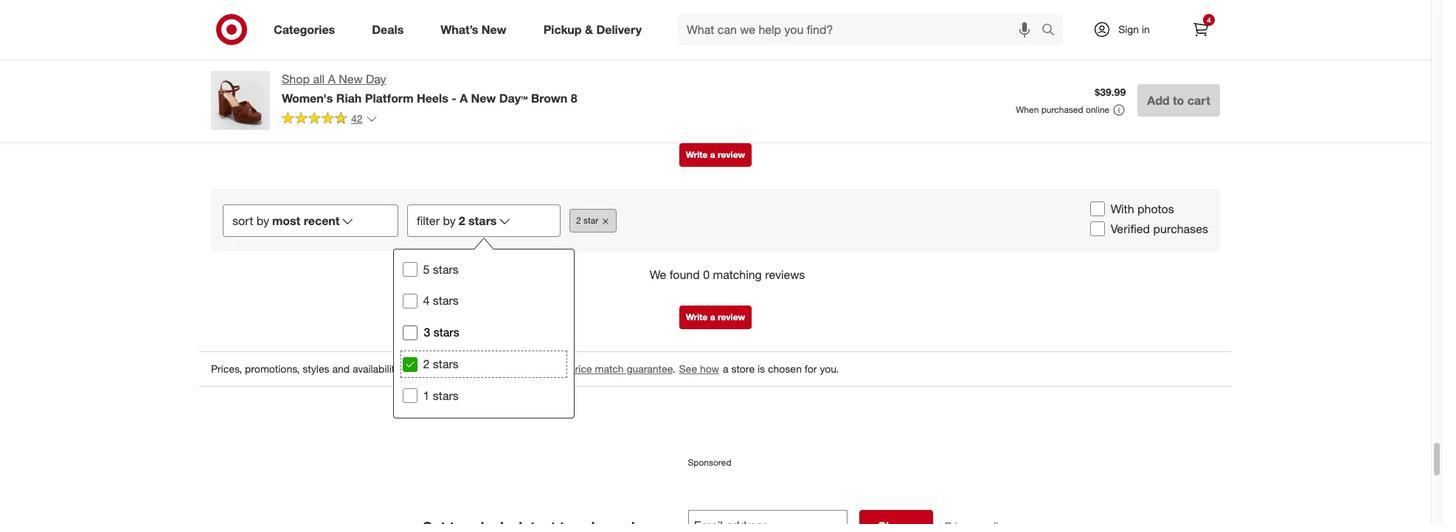 Task type: vqa. For each thing, say whether or not it's contained in the screenshot.
the rightmost 'Up to'
no



Task type: describe. For each thing, give the bounding box(es) containing it.
when
[[1016, 104, 1039, 115]]

found
[[670, 268, 700, 282]]

on
[[714, 47, 726, 60]]

what's new link
[[428, 13, 525, 46]]

all
[[313, 72, 325, 86]]

is
[[758, 363, 765, 375]]

4 for 4 stars
[[424, 293, 430, 308]]

purchased
[[1042, 104, 1084, 115]]

when purchased online
[[1016, 104, 1110, 115]]

guarantee
[[627, 363, 673, 375]]

stars for 5 stars
[[433, 262, 459, 276]]

2 star
[[576, 214, 599, 226]]

a for first write a review "button"
[[711, 149, 716, 160]]

stars for 3 stars
[[433, 325, 459, 340]]

sort
[[232, 213, 253, 228]]

verified
[[1111, 221, 1151, 236]]

4 link
[[1185, 13, 1218, 46]]

verified purchases
[[1111, 221, 1209, 236]]

1 write a review from the top
[[686, 149, 746, 160]]

2 see from the left
[[679, 363, 698, 375]]

vary
[[425, 363, 445, 375]]

categories
[[274, 22, 335, 37]]

0
[[703, 268, 710, 282]]

0 vertical spatial a
[[328, 72, 336, 86]]

2 for 2 star
[[576, 214, 581, 226]]

1 see from the left
[[530, 363, 548, 375]]

Verified purchases checkbox
[[1091, 221, 1105, 236]]

2 stars checkbox
[[403, 357, 418, 372]]

0 vertical spatial &
[[585, 22, 593, 37]]

With photos checkbox
[[1091, 202, 1105, 216]]

shop all a new day women's riah platform heels - a new day™ brown 8
[[282, 72, 578, 105]]

-
[[452, 91, 457, 105]]

your
[[729, 47, 749, 60]]

stars inside "region"
[[469, 213, 497, 228]]

$39.99
[[1096, 86, 1126, 98]]

0 vertical spatial new
[[482, 22, 507, 37]]

review for first write a review "button"
[[718, 149, 746, 160]]

5 stars
[[424, 262, 459, 276]]

star
[[584, 214, 599, 226]]

1 vertical spatial a
[[460, 91, 468, 105]]

in
[[1142, 23, 1151, 35]]

styles
[[303, 363, 330, 375]]

1 stars checkbox
[[403, 389, 418, 403]]

add to cart
[[1148, 93, 1211, 108]]

stars for 1 stars
[[433, 388, 459, 403]]

prices,
[[211, 363, 242, 375]]

& inside "region"
[[488, 363, 494, 375]]

5
[[424, 262, 430, 276]]

women's
[[282, 91, 333, 105]]

no images based on your selections.
[[683, 33, 749, 75]]

promotions,
[[245, 363, 300, 375]]

availability
[[353, 363, 400, 375]]

1 store from the left
[[462, 363, 485, 375]]

2 vertical spatial new
[[471, 91, 496, 105]]

image of women's riah platform heels - a new day™ brown 8 image
[[211, 71, 270, 130]]

no
[[691, 33, 704, 45]]

1
[[424, 388, 430, 403]]

recent
[[304, 213, 340, 228]]

1 horizontal spatial 2
[[459, 213, 465, 228]]

pickup & delivery
[[544, 22, 642, 37]]

we found 0 matching reviews
[[650, 268, 805, 282]]

based
[[683, 47, 712, 60]]

by for sort by
[[257, 213, 269, 228]]

2 star button
[[570, 209, 617, 232]]

write for first write a review "button" from the bottom of the "region" containing with photos
[[686, 312, 708, 323]]

platform
[[365, 91, 414, 105]]

region containing with photos
[[199, 0, 1233, 484]]

filter
[[417, 213, 440, 228]]

3
[[424, 325, 430, 340]]

5 stars checkbox
[[403, 262, 418, 277]]

1 vertical spatial new
[[339, 72, 363, 86]]

2 store from the left
[[732, 363, 755, 375]]

chosen
[[768, 363, 802, 375]]

may
[[403, 363, 423, 375]]

sort by most recent
[[232, 213, 340, 228]]

stars for 4 stars
[[433, 293, 459, 308]]

sponsored
[[688, 457, 732, 468]]

we
[[650, 268, 667, 282]]

prices, promotions, styles and availability may vary by store & online. see our price match guarantee . see how a store is chosen for you.
[[211, 363, 839, 375]]

pickup
[[544, 22, 582, 37]]

add to cart button
[[1138, 84, 1221, 117]]

day
[[366, 72, 386, 86]]

sign in
[[1119, 23, 1151, 35]]



Task type: locate. For each thing, give the bounding box(es) containing it.
0 horizontal spatial 2
[[424, 357, 430, 371]]

1 vertical spatial write a review
[[686, 312, 746, 323]]

store right 2 stars
[[462, 363, 485, 375]]

match
[[595, 363, 624, 375]]

stars up 1 stars
[[433, 357, 459, 371]]

1 horizontal spatial see
[[679, 363, 698, 375]]

2 write a review button from the top
[[680, 306, 752, 329]]

1 review from the top
[[718, 149, 746, 160]]

categories link
[[261, 13, 354, 46]]

2 right may
[[424, 357, 430, 371]]

what's
[[441, 22, 479, 37]]

4 for 4
[[1208, 15, 1212, 24]]

for
[[805, 363, 817, 375]]

What can we help you find? suggestions appear below search field
[[678, 13, 1046, 46]]

matching
[[713, 268, 762, 282]]

2
[[459, 213, 465, 228], [576, 214, 581, 226], [424, 357, 430, 371]]

1 vertical spatial write a review button
[[680, 306, 752, 329]]

sign in link
[[1081, 13, 1174, 46]]

online
[[1086, 104, 1110, 115]]

2 write a review from the top
[[686, 312, 746, 323]]

1 horizontal spatial 4
[[1208, 15, 1212, 24]]

0 horizontal spatial a
[[328, 72, 336, 86]]

4 right "4 stars" option
[[424, 293, 430, 308]]

0 vertical spatial write a review
[[686, 149, 746, 160]]

selections.
[[691, 62, 741, 75]]

1 horizontal spatial a
[[460, 91, 468, 105]]

pickup & delivery link
[[531, 13, 661, 46]]

3 stars
[[424, 325, 459, 340]]

deals link
[[360, 13, 422, 46]]

new
[[482, 22, 507, 37], [339, 72, 363, 86], [471, 91, 496, 105]]

1 vertical spatial a
[[711, 312, 716, 323]]

4
[[1208, 15, 1212, 24], [424, 293, 430, 308]]

0 horizontal spatial store
[[462, 363, 485, 375]]

see
[[530, 363, 548, 375], [679, 363, 698, 375]]

stars up 3 stars
[[433, 293, 459, 308]]

shop
[[282, 72, 310, 86]]

filter by 2 stars
[[417, 213, 497, 228]]

a right all
[[328, 72, 336, 86]]

by right sort
[[257, 213, 269, 228]]

stars
[[469, 213, 497, 228], [433, 262, 459, 276], [433, 293, 459, 308], [433, 325, 459, 340], [433, 357, 459, 371], [433, 388, 459, 403]]

stars for 2 stars
[[433, 357, 459, 371]]

brown
[[531, 91, 568, 105]]

0 vertical spatial write a review button
[[680, 143, 752, 167]]

1 horizontal spatial store
[[732, 363, 755, 375]]

stars right the 1
[[433, 388, 459, 403]]

42
[[351, 112, 363, 125]]

price
[[569, 363, 592, 375]]

cart
[[1188, 93, 1211, 108]]

most
[[272, 213, 301, 228]]

reviews
[[766, 268, 805, 282]]

review for first write a review "button" from the bottom of the "region" containing with photos
[[718, 312, 746, 323]]

1 vertical spatial 4
[[424, 293, 430, 308]]

stars right 3
[[433, 325, 459, 340]]

1 write a review button from the top
[[680, 143, 752, 167]]

2 stars
[[424, 357, 459, 371]]

0 horizontal spatial 4
[[424, 293, 430, 308]]

our
[[551, 363, 566, 375]]

purchases
[[1154, 221, 1209, 236]]

store left is
[[732, 363, 755, 375]]

2 write from the top
[[686, 312, 708, 323]]

by right filter
[[443, 213, 456, 228]]

how
[[700, 363, 720, 375]]

2 horizontal spatial 2
[[576, 214, 581, 226]]

region
[[199, 0, 1233, 484]]

3 stars checkbox
[[403, 325, 418, 340]]

8
[[571, 91, 578, 105]]

with
[[1111, 201, 1135, 216]]

photos
[[1138, 201, 1175, 216]]

by
[[257, 213, 269, 228], [443, 213, 456, 228], [448, 363, 459, 375]]

4 right in
[[1208, 15, 1212, 24]]

a for first write a review "button" from the bottom of the "region" containing with photos
[[711, 312, 716, 323]]

& right the pickup
[[585, 22, 593, 37]]

write a review
[[686, 149, 746, 160], [686, 312, 746, 323]]

0 vertical spatial 4
[[1208, 15, 1212, 24]]

by right vary
[[448, 363, 459, 375]]

to
[[1174, 93, 1185, 108]]

1 vertical spatial review
[[718, 312, 746, 323]]

and
[[332, 363, 350, 375]]

day™
[[499, 91, 528, 105]]

1 vertical spatial write
[[686, 312, 708, 323]]

1 vertical spatial &
[[488, 363, 494, 375]]

.
[[673, 363, 676, 375]]

images
[[707, 33, 741, 45]]

4 stars checkbox
[[403, 294, 418, 308]]

new up "riah"
[[339, 72, 363, 86]]

1 stars
[[424, 388, 459, 403]]

0 vertical spatial review
[[718, 149, 746, 160]]

see right "." at the bottom
[[679, 363, 698, 375]]

write a review button
[[680, 143, 752, 167], [680, 306, 752, 329]]

2 inside button
[[576, 214, 581, 226]]

42 link
[[282, 111, 378, 128]]

&
[[585, 22, 593, 37], [488, 363, 494, 375]]

stars right filter
[[469, 213, 497, 228]]

2 vertical spatial a
[[723, 363, 729, 375]]

sign
[[1119, 23, 1140, 35]]

what's new
[[441, 22, 507, 37]]

2 for 2 stars
[[424, 357, 430, 371]]

add
[[1148, 93, 1170, 108]]

with photos
[[1111, 201, 1175, 216]]

a right -
[[460, 91, 468, 105]]

search
[[1035, 23, 1071, 38]]

0 horizontal spatial &
[[488, 363, 494, 375]]

riah
[[336, 91, 362, 105]]

a
[[711, 149, 716, 160], [711, 312, 716, 323], [723, 363, 729, 375]]

1 horizontal spatial &
[[585, 22, 593, 37]]

4 stars
[[424, 293, 459, 308]]

deals
[[372, 22, 404, 37]]

delivery
[[597, 22, 642, 37]]

store
[[462, 363, 485, 375], [732, 363, 755, 375]]

0 horizontal spatial see
[[530, 363, 548, 375]]

write for first write a review "button"
[[686, 149, 708, 160]]

by for filter by
[[443, 213, 456, 228]]

1 write from the top
[[686, 149, 708, 160]]

see how button
[[679, 361, 720, 377]]

see left our
[[530, 363, 548, 375]]

0 vertical spatial a
[[711, 149, 716, 160]]

new right -
[[471, 91, 496, 105]]

you.
[[820, 363, 839, 375]]

heels
[[417, 91, 449, 105]]

& left online.
[[488, 363, 494, 375]]

None text field
[[689, 510, 848, 524]]

search button
[[1035, 13, 1071, 49]]

new right what's
[[482, 22, 507, 37]]

online.
[[497, 363, 527, 375]]

stars right 5
[[433, 262, 459, 276]]

2 right filter
[[459, 213, 465, 228]]

2 left star
[[576, 214, 581, 226]]

price match guarantee link
[[569, 363, 673, 375]]

2 review from the top
[[718, 312, 746, 323]]

4 inside 4 link
[[1208, 15, 1212, 24]]

0 vertical spatial write
[[686, 149, 708, 160]]

write
[[686, 149, 708, 160], [686, 312, 708, 323]]



